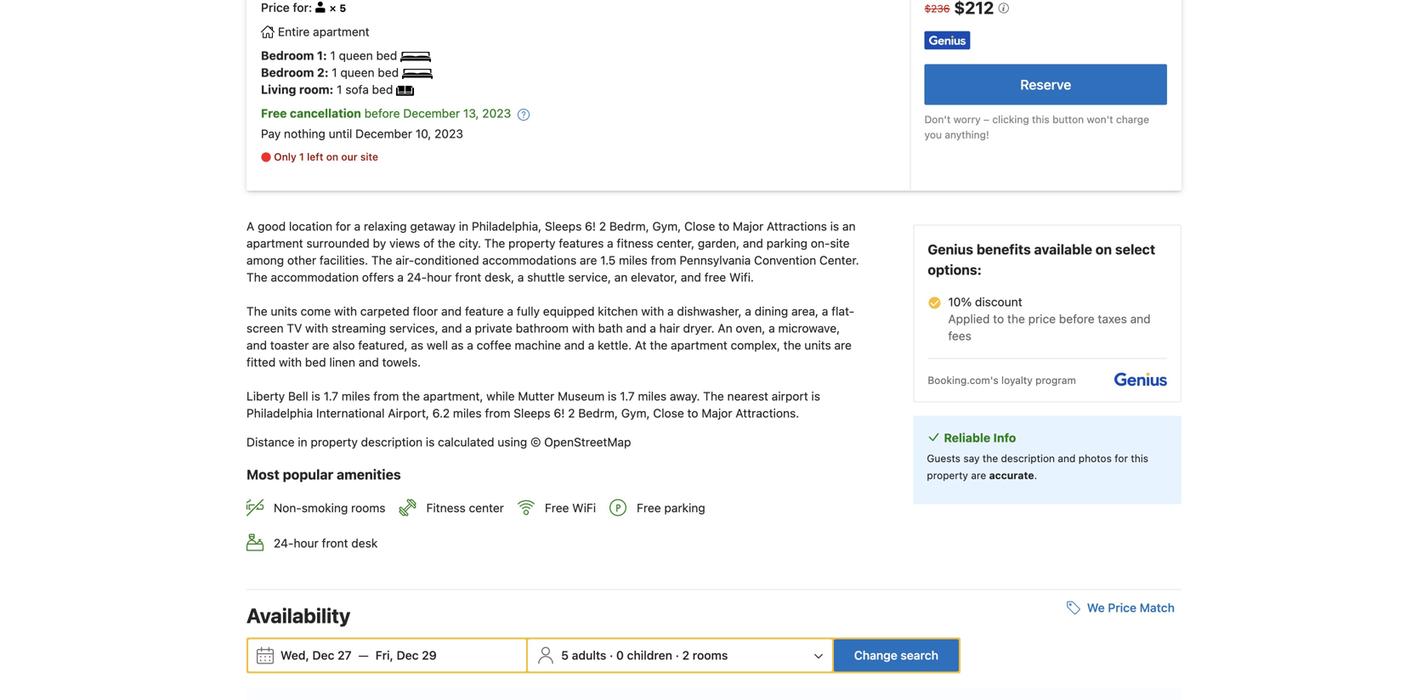 Task type: locate. For each thing, give the bounding box(es) containing it.
0 horizontal spatial for
[[293, 1, 309, 15]]

are down say at the bottom
[[971, 470, 987, 482]]

1 vertical spatial description
[[1001, 453, 1055, 465]]

1 horizontal spatial on
[[1096, 242, 1112, 258]]

description for is
[[361, 436, 423, 450]]

1 horizontal spatial parking
[[767, 237, 808, 251]]

2 horizontal spatial 2
[[683, 649, 690, 663]]

units up the tv
[[271, 305, 297, 319]]

openstreetmap
[[544, 436, 631, 450]]

to
[[719, 220, 730, 234], [994, 312, 1005, 326], [688, 407, 699, 421]]

fitness
[[617, 237, 654, 251]]

are inside guests say the description and photos for this property are
[[971, 470, 987, 482]]

0 horizontal spatial units
[[271, 305, 297, 319]]

worry
[[954, 113, 981, 125]]

free wifi
[[545, 501, 596, 515]]

and inside guests say the description and photos for this property are
[[1058, 453, 1076, 465]]

1 vertical spatial rooms
[[693, 649, 728, 663]]

2 horizontal spatial free
[[637, 501, 661, 515]]

1 horizontal spatial close
[[685, 220, 716, 234]]

1 horizontal spatial 5
[[561, 649, 569, 663]]

24- inside a good location for a relaxing getaway in philadelphia, sleeps 6! 2 bedrm, gym, close to major attractions is an apartment surrounded by views of the city. the property features a fitness center, garden, and parking on-site among other facilities. the air-conditioned accommodations are 1.5 miles from pennsylvania convention center. the accommodation offers a 24-hour front desk, a shuttle service, an elevator, and free wifi. the units come with carpeted floor and feature a fully equipped kitchen with a dishwasher, a dining area, a flat- screen tv with streaming services, and a private bathroom with bath and a hair dryer. an oven, a microwave, and toaster are also featured, as well as a coffee machine and a kettle. at the apartment complex, the units are fitted with bed linen and towels. liberty bell is 1.7 miles from the apartment, while mutter museum is 1.7 miles away. the nearest airport is philadelphia international airport, 6.2 miles from sleeps 6! 2 bedrm, gym, close to major attractions.
[[407, 271, 427, 285]]

1 for 2:
[[332, 66, 337, 80]]

a up hair
[[668, 305, 674, 319]]

bed for bedroom 2:
[[378, 66, 399, 80]]

living
[[261, 83, 296, 97]]

distance in property description is calculated using © openstreetmap
[[247, 436, 631, 450]]

wifi
[[573, 501, 596, 515]]

as down services,
[[411, 339, 424, 353]]

· left 0
[[610, 649, 613, 663]]

0 horizontal spatial dec
[[312, 649, 335, 663]]

27
[[338, 649, 352, 663]]

dec left "27"
[[312, 649, 335, 663]]

1.5
[[601, 254, 616, 268]]

parking inside a good location for a relaxing getaway in philadelphia, sleeps 6! 2 bedrm, gym, close to major attractions is an apartment surrounded by views of the city. the property features a fitness center, garden, and parking on-site among other facilities. the air-conditioned accommodations are 1.5 miles from pennsylvania convention center. the accommodation offers a 24-hour front desk, a shuttle service, an elevator, and free wifi. the units come with carpeted floor and feature a fully equipped kitchen with a dishwasher, a dining area, a flat- screen tv with streaming services, and a private bathroom with bath and a hair dryer. an oven, a microwave, and toaster are also featured, as well as a coffee machine and a kettle. at the apartment complex, the units are fitted with bed linen and towels. liberty bell is 1.7 miles from the apartment, while mutter museum is 1.7 miles away. the nearest airport is philadelphia international airport, 6.2 miles from sleeps 6! 2 bedrm, gym, close to major attractions.
[[767, 237, 808, 251]]

from up the airport,
[[374, 390, 399, 404]]

1 vertical spatial price
[[1108, 601, 1137, 615]]

1 vertical spatial close
[[653, 407, 684, 421]]

the
[[438, 237, 456, 251], [1008, 312, 1026, 326], [650, 339, 668, 353], [784, 339, 802, 353], [402, 390, 420, 404], [983, 453, 999, 465]]

2023 right 13,
[[482, 106, 511, 120]]

6.2
[[433, 407, 450, 421]]

2 horizontal spatial for
[[1115, 453, 1129, 465]]

fitness
[[427, 501, 466, 515]]

for right photos at bottom
[[1115, 453, 1129, 465]]

2 horizontal spatial to
[[994, 312, 1005, 326]]

center.
[[820, 254, 860, 268]]

well
[[427, 339, 448, 353]]

before up pay nothing until december 10, 2023
[[365, 106, 400, 120]]

price right "we"
[[1108, 601, 1137, 615]]

fitted
[[247, 356, 276, 370]]

this inside guests say the description and photos for this property are
[[1131, 453, 1149, 465]]

0 horizontal spatial from
[[374, 390, 399, 404]]

0 horizontal spatial property
[[311, 436, 358, 450]]

bedrm, down museum
[[579, 407, 618, 421]]

sleeps down mutter
[[514, 407, 551, 421]]

available
[[1035, 242, 1093, 258]]

free parking
[[637, 501, 706, 515]]

0 horizontal spatial 1.7
[[324, 390, 338, 404]]

0 horizontal spatial ·
[[610, 649, 613, 663]]

2 horizontal spatial from
[[651, 254, 677, 268]]

for up surrounded
[[336, 220, 351, 234]]

1.7 right museum
[[620, 390, 635, 404]]

1 horizontal spatial to
[[719, 220, 730, 234]]

free up pay
[[261, 106, 287, 120]]

before inside '10% discount applied to the price before taxes and fees'
[[1060, 312, 1095, 326]]

bedroom
[[261, 49, 314, 63], [261, 66, 314, 80]]

to up the garden,
[[719, 220, 730, 234]]

the
[[484, 237, 505, 251], [372, 254, 393, 268], [247, 271, 268, 285], [247, 305, 268, 319], [703, 390, 724, 404]]

1 horizontal spatial 6!
[[585, 220, 596, 234]]

1 vertical spatial before
[[1060, 312, 1095, 326]]

while
[[487, 390, 515, 404]]

0 horizontal spatial free
[[261, 106, 287, 120]]

0 vertical spatial an
[[843, 220, 856, 234]]

0 vertical spatial rooms
[[351, 501, 386, 515]]

0 vertical spatial property
[[509, 237, 556, 251]]

for inside guests say the description and photos for this property are
[[1115, 453, 1129, 465]]

on
[[326, 151, 339, 163], [1096, 242, 1112, 258]]

site right our
[[360, 151, 378, 163]]

24-hour front desk
[[274, 536, 378, 550]]

and down featured,
[[359, 356, 379, 370]]

of
[[424, 237, 435, 251]]

0 vertical spatial units
[[271, 305, 297, 319]]

desk
[[352, 536, 378, 550]]

december down free cancellation before december 13, 2023
[[356, 127, 412, 141]]

an down 1.5
[[615, 271, 628, 285]]

2023 for free cancellation before december 13, 2023
[[482, 106, 511, 120]]

description
[[361, 436, 423, 450], [1001, 453, 1055, 465]]

a left the flat-
[[822, 305, 829, 319]]

0 horizontal spatial close
[[653, 407, 684, 421]]

the down philadelphia,
[[484, 237, 505, 251]]

description up .
[[1001, 453, 1055, 465]]

major up the garden,
[[733, 220, 764, 234]]

hour
[[427, 271, 452, 285], [294, 536, 319, 550]]

distance
[[247, 436, 295, 450]]

description for and
[[1001, 453, 1055, 465]]

in right the distance
[[298, 436, 308, 450]]

1 vertical spatial 2
[[568, 407, 575, 421]]

close down away.
[[653, 407, 684, 421]]

$236
[[925, 3, 950, 15]]

1 vertical spatial hour
[[294, 536, 319, 550]]

is up center.
[[831, 220, 840, 234]]

and right taxes
[[1131, 312, 1151, 326]]

2 · from the left
[[676, 649, 679, 663]]

booking.com's
[[928, 375, 999, 387]]

1 left sofa
[[337, 83, 342, 97]]

0 vertical spatial parking
[[767, 237, 808, 251]]

most
[[247, 467, 280, 483]]

fully
[[517, 305, 540, 319]]

bed
[[376, 49, 397, 63], [378, 66, 399, 80], [372, 83, 393, 97], [305, 356, 326, 370]]

on left our
[[326, 151, 339, 163]]

december
[[403, 106, 460, 120], [356, 127, 412, 141]]

queen up sofa
[[341, 66, 375, 80]]

queen
[[339, 49, 373, 63], [341, 66, 375, 80]]

2 vertical spatial apartment
[[671, 339, 728, 353]]

entire
[[278, 25, 310, 39]]

are
[[580, 254, 597, 268], [312, 339, 330, 353], [835, 339, 852, 353], [971, 470, 987, 482]]

1 vertical spatial december
[[356, 127, 412, 141]]

1 horizontal spatial this
[[1131, 453, 1149, 465]]

from down while
[[485, 407, 511, 421]]

pay
[[261, 127, 281, 141]]

on left select
[[1096, 242, 1112, 258]]

–
[[984, 113, 990, 125]]

1 horizontal spatial description
[[1001, 453, 1055, 465]]

1 horizontal spatial property
[[509, 237, 556, 251]]

1 horizontal spatial rooms
[[693, 649, 728, 663]]

2023 for pay nothing until december 10, 2023
[[435, 127, 463, 141]]

1 queen bed for bedroom 2:
[[332, 66, 399, 80]]

0 vertical spatial site
[[360, 151, 378, 163]]

24- down air-
[[407, 271, 427, 285]]

property inside guests say the description and photos for this property are
[[927, 470, 969, 482]]

this right photos at bottom
[[1131, 453, 1149, 465]]

reserve
[[1021, 76, 1072, 93]]

major
[[733, 220, 764, 234], [702, 407, 733, 421]]

1 vertical spatial 6!
[[554, 407, 565, 421]]

this inside don't worry – clicking this button won't charge you anything!
[[1032, 113, 1050, 125]]

2 bedroom from the top
[[261, 66, 314, 80]]

6!
[[585, 220, 596, 234], [554, 407, 565, 421]]

sleeps
[[545, 220, 582, 234], [514, 407, 551, 421]]

property down the guests
[[927, 470, 969, 482]]

hour down the conditioned
[[427, 271, 452, 285]]

2
[[599, 220, 607, 234], [568, 407, 575, 421], [683, 649, 690, 663]]

an
[[843, 220, 856, 234], [615, 271, 628, 285]]

0 vertical spatial on
[[326, 151, 339, 163]]

2:
[[317, 66, 329, 80]]

1 right "2:" at top
[[332, 66, 337, 80]]

bedroom for bedroom 1:
[[261, 49, 314, 63]]

×
[[329, 1, 337, 14]]

free left wifi
[[545, 501, 569, 515]]

1 horizontal spatial front
[[455, 271, 482, 285]]

24-
[[407, 271, 427, 285], [274, 536, 294, 550]]

1 horizontal spatial in
[[459, 220, 469, 234]]

floor
[[413, 305, 438, 319]]

0 horizontal spatial 5
[[339, 2, 346, 14]]

0 horizontal spatial site
[[360, 151, 378, 163]]

the down discount at the right of the page
[[1008, 312, 1026, 326]]

2023
[[482, 106, 511, 120], [435, 127, 463, 141]]

bedrm, up fitness
[[610, 220, 649, 234]]

dishwasher,
[[677, 305, 742, 319]]

close
[[685, 220, 716, 234], [653, 407, 684, 421]]

carpeted
[[360, 305, 410, 319]]

a up oven,
[[745, 305, 752, 319]]

6! up features
[[585, 220, 596, 234]]

program
[[1036, 375, 1077, 387]]

0 vertical spatial 2
[[599, 220, 607, 234]]

0 vertical spatial major
[[733, 220, 764, 234]]

occupancy image
[[315, 2, 327, 13]]

front
[[455, 271, 482, 285], [322, 536, 348, 550]]

©
[[531, 436, 541, 450]]

2 inside 'button'
[[683, 649, 690, 663]]

1 vertical spatial queen
[[341, 66, 375, 80]]

0 vertical spatial price
[[261, 1, 290, 15]]

0 vertical spatial close
[[685, 220, 716, 234]]

close up the garden,
[[685, 220, 716, 234]]

and inside '10% discount applied to the price before taxes and fees'
[[1131, 312, 1151, 326]]

1 queen bed for bedroom 1:
[[330, 49, 397, 63]]

the inside '10% discount applied to the price before taxes and fees'
[[1008, 312, 1026, 326]]

2 up features
[[599, 220, 607, 234]]

description down the airport,
[[361, 436, 423, 450]]

2023 right 10,
[[435, 127, 463, 141]]

0 vertical spatial december
[[403, 106, 460, 120]]

1 vertical spatial 5
[[561, 649, 569, 663]]

the right say at the bottom
[[983, 453, 999, 465]]

genius benefits available on select options:
[[928, 242, 1156, 278]]

kettle.
[[598, 339, 632, 353]]

0 horizontal spatial gym,
[[621, 407, 650, 421]]

5 left adults
[[561, 649, 569, 663]]

airport
[[772, 390, 809, 404]]

1 horizontal spatial 24-
[[407, 271, 427, 285]]

on inside genius benefits available on select options:
[[1096, 242, 1112, 258]]

0 vertical spatial bedroom
[[261, 49, 314, 63]]

0 vertical spatial 5
[[339, 2, 346, 14]]

1 vertical spatial bedroom
[[261, 66, 314, 80]]

search
[[901, 649, 939, 663]]

december for 13,
[[403, 106, 460, 120]]

free
[[261, 106, 287, 120], [545, 501, 569, 515], [637, 501, 661, 515]]

0 vertical spatial sleeps
[[545, 220, 582, 234]]

private
[[475, 322, 513, 336]]

rooms down amenities
[[351, 501, 386, 515]]

0 horizontal spatial to
[[688, 407, 699, 421]]

for left occupancy image
[[293, 1, 309, 15]]

2 horizontal spatial property
[[927, 470, 969, 482]]

the inside guests say the description and photos for this property are
[[983, 453, 999, 465]]

apartment down dryer.
[[671, 339, 728, 353]]

as right well
[[451, 339, 464, 353]]

2 down museum
[[568, 407, 575, 421]]

in inside a good location for a relaxing getaway in philadelphia, sleeps 6! 2 bedrm, gym, close to major attractions is an apartment surrounded by views of the city. the property features a fitness center, garden, and parking on-site among other facilities. the air-conditioned accommodations are 1.5 miles from pennsylvania convention center. the accommodation offers a 24-hour front desk, a shuttle service, an elevator, and free wifi. the units come with carpeted floor and feature a fully equipped kitchen with a dishwasher, a dining area, a flat- screen tv with streaming services, and a private bathroom with bath and a hair dryer. an oven, a microwave, and toaster are also featured, as well as a coffee machine and a kettle. at the apartment complex, the units are fitted with bed linen and towels. liberty bell is 1.7 miles from the apartment, while mutter museum is 1.7 miles away. the nearest airport is philadelphia international airport, 6.2 miles from sleeps 6! 2 bedrm, gym, close to major attractions.
[[459, 220, 469, 234]]

0 horizontal spatial as
[[411, 339, 424, 353]]

0 horizontal spatial this
[[1032, 113, 1050, 125]]

december up 10,
[[403, 106, 460, 120]]

1 vertical spatial property
[[311, 436, 358, 450]]

price up entire
[[261, 1, 290, 15]]

toaster
[[270, 339, 309, 353]]

description inside guests say the description and photos for this property are
[[1001, 453, 1055, 465]]

0 vertical spatial 1 queen bed
[[330, 49, 397, 63]]

1 horizontal spatial 1.7
[[620, 390, 635, 404]]

couch image
[[396, 86, 414, 96]]

0 vertical spatial 6!
[[585, 220, 596, 234]]

the down by
[[372, 254, 393, 268]]

units down microwave,
[[805, 339, 831, 353]]

6! down museum
[[554, 407, 565, 421]]

among
[[247, 254, 284, 268]]

1 right the 1:
[[330, 49, 336, 63]]

2 vertical spatial 2
[[683, 649, 690, 663]]

queen for 2:
[[341, 66, 375, 80]]

is right museum
[[608, 390, 617, 404]]

accommodations
[[483, 254, 577, 268]]

bedroom for bedroom 2:
[[261, 66, 314, 80]]

an
[[718, 322, 733, 336]]

from up elevator,
[[651, 254, 677, 268]]

0 vertical spatial this
[[1032, 113, 1050, 125]]

museum
[[558, 390, 605, 404]]

property up accommodations
[[509, 237, 556, 251]]

2 as from the left
[[451, 339, 464, 353]]

2 right children
[[683, 649, 690, 663]]

1 vertical spatial 2023
[[435, 127, 463, 141]]

0 vertical spatial description
[[361, 436, 423, 450]]

this left "button"
[[1032, 113, 1050, 125]]

is right airport
[[812, 390, 821, 404]]

0 horizontal spatial 24-
[[274, 536, 294, 550]]

1 vertical spatial from
[[374, 390, 399, 404]]

living room:
[[261, 83, 334, 97]]

1 vertical spatial in
[[298, 436, 308, 450]]

1 horizontal spatial price
[[1108, 601, 1137, 615]]

miles down apartment,
[[453, 407, 482, 421]]

2 1.7 from the left
[[620, 390, 635, 404]]

more details on meals and payment options image
[[518, 109, 530, 121]]

0 vertical spatial before
[[365, 106, 400, 120]]

1 horizontal spatial free
[[545, 501, 569, 515]]

only 1 left on our site
[[274, 151, 378, 163]]

wed, dec 27 — fri, dec 29
[[281, 649, 437, 663]]

you
[[925, 129, 942, 141]]

2 vertical spatial for
[[1115, 453, 1129, 465]]

1 queen bed
[[330, 49, 397, 63], [332, 66, 399, 80]]

site up center.
[[830, 237, 850, 251]]

oven,
[[736, 322, 766, 336]]

nearest
[[728, 390, 769, 404]]

towels.
[[382, 356, 421, 370]]

with down equipped
[[572, 322, 595, 336]]

5 inside × 5
[[339, 2, 346, 14]]

0 horizontal spatial an
[[615, 271, 628, 285]]

1 bedroom from the top
[[261, 49, 314, 63]]

apartment down × 5
[[313, 25, 370, 39]]

0 vertical spatial bedrm,
[[610, 220, 649, 234]]

1 vertical spatial for
[[336, 220, 351, 234]]

a down air-
[[397, 271, 404, 285]]

1 vertical spatial to
[[994, 312, 1005, 326]]

december for 10,
[[356, 127, 412, 141]]

0 vertical spatial gym,
[[653, 220, 681, 234]]

0 vertical spatial 24-
[[407, 271, 427, 285]]

apartment down good
[[247, 237, 303, 251]]

2 dec from the left
[[397, 649, 419, 663]]

on for select
[[1096, 242, 1112, 258]]

0 horizontal spatial in
[[298, 436, 308, 450]]

29
[[422, 649, 437, 663]]

· right children
[[676, 649, 679, 663]]

relaxing
[[364, 220, 407, 234]]

features
[[559, 237, 604, 251]]

0 vertical spatial front
[[455, 271, 482, 285]]

is right bell
[[312, 390, 320, 404]]

1 vertical spatial on
[[1096, 242, 1112, 258]]

1 vertical spatial an
[[615, 271, 628, 285]]

bathroom
[[516, 322, 569, 336]]

1 vertical spatial apartment
[[247, 237, 303, 251]]

0 horizontal spatial on
[[326, 151, 339, 163]]

hour down non-
[[294, 536, 319, 550]]



Task type: vqa. For each thing, say whether or not it's contained in the screenshot.
desk
yes



Task type: describe. For each thing, give the bounding box(es) containing it.
free for free wifi
[[545, 501, 569, 515]]

1 as from the left
[[411, 339, 424, 353]]

convention
[[754, 254, 817, 268]]

are down the flat-
[[835, 339, 852, 353]]

away.
[[670, 390, 700, 404]]

kitchen
[[598, 305, 638, 319]]

booking.com's loyalty program
[[928, 375, 1077, 387]]

and right floor
[[441, 305, 462, 319]]

services,
[[389, 322, 439, 336]]

bedroom 2:
[[261, 66, 329, 80]]

1 vertical spatial gym,
[[621, 407, 650, 421]]

10,
[[416, 127, 431, 141]]

fitness center
[[427, 501, 504, 515]]

0 horizontal spatial front
[[322, 536, 348, 550]]

queen for 1:
[[339, 49, 373, 63]]

and right the garden,
[[743, 237, 764, 251]]

conditioned
[[414, 254, 479, 268]]

charge
[[1117, 113, 1150, 125]]

1 vertical spatial major
[[702, 407, 733, 421]]

0 vertical spatial for
[[293, 1, 309, 15]]

on-
[[811, 237, 830, 251]]

pay nothing until december 10, 2023
[[261, 127, 463, 141]]

hour inside a good location for a relaxing getaway in philadelphia, sleeps 6! 2 bedrm, gym, close to major attractions is an apartment surrounded by views of the city. the property features a fitness center, garden, and parking on-site among other facilities. the air-conditioned accommodations are 1.5 miles from pennsylvania convention center. the accommodation offers a 24-hour front desk, a shuttle service, an elevator, and free wifi. the units come with carpeted floor and feature a fully equipped kitchen with a dishwasher, a dining area, a flat- screen tv with streaming services, and a private bathroom with bath and a hair dryer. an oven, a microwave, and toaster are also featured, as well as a coffee machine and a kettle. at the apartment complex, the units are fitted with bed linen and towels. liberty bell is 1.7 miles from the apartment, while mutter museum is 1.7 miles away. the nearest airport is philadelphia international airport, 6.2 miles from sleeps 6! 2 bedrm, gym, close to major attractions.
[[427, 271, 452, 285]]

2 vertical spatial to
[[688, 407, 699, 421]]

1 dec from the left
[[312, 649, 335, 663]]

only
[[274, 151, 297, 163]]

bell
[[288, 390, 308, 404]]

on for our
[[326, 151, 339, 163]]

with up streaming
[[334, 305, 357, 319]]

feature
[[465, 305, 504, 319]]

a down dining
[[769, 322, 775, 336]]

0 horizontal spatial parking
[[665, 501, 706, 515]]

center,
[[657, 237, 695, 251]]

with up hair
[[641, 305, 664, 319]]

availability
[[247, 604, 351, 628]]

a
[[247, 220, 255, 234]]

to inside '10% discount applied to the price before taxes and fees'
[[994, 312, 1005, 326]]

smoking
[[302, 501, 348, 515]]

tv
[[287, 322, 302, 336]]

good
[[258, 220, 286, 234]]

0 horizontal spatial apartment
[[247, 237, 303, 251]]

free cancellation before december 13, 2023
[[261, 106, 511, 120]]

and left free
[[681, 271, 701, 285]]

nothing
[[284, 127, 326, 141]]

wed,
[[281, 649, 309, 663]]

and up well
[[442, 322, 462, 336]]

site inside a good location for a relaxing getaway in philadelphia, sleeps 6! 2 bedrm, gym, close to major attractions is an apartment surrounded by views of the city. the property features a fitness center, garden, and parking on-site among other facilities. the air-conditioned accommodations are 1.5 miles from pennsylvania convention center. the accommodation offers a 24-hour front desk, a shuttle service, an elevator, and free wifi. the units come with carpeted floor and feature a fully equipped kitchen with a dishwasher, a dining area, a flat- screen tv with streaming services, and a private bathroom with bath and a hair dryer. an oven, a microwave, and toaster are also featured, as well as a coffee machine and a kettle. at the apartment complex, the units are fitted with bed linen and towels. liberty bell is 1.7 miles from the apartment, while mutter museum is 1.7 miles away. the nearest airport is philadelphia international airport, 6.2 miles from sleeps 6! 2 bedrm, gym, close to major attractions.
[[830, 237, 850, 251]]

our
[[341, 151, 358, 163]]

are up service,
[[580, 254, 597, 268]]

0 horizontal spatial price
[[261, 1, 290, 15]]

fri, dec 29 button
[[369, 641, 444, 671]]

0 horizontal spatial before
[[365, 106, 400, 120]]

are left also on the left of page
[[312, 339, 330, 353]]

1 · from the left
[[610, 649, 613, 663]]

taxes
[[1098, 312, 1128, 326]]

adults
[[572, 649, 607, 663]]

complex,
[[731, 339, 781, 353]]

area,
[[792, 305, 819, 319]]

5 adults · 0 children · 2 rooms
[[561, 649, 728, 663]]

with down come
[[305, 322, 328, 336]]

don't
[[925, 113, 951, 125]]

attractions.
[[736, 407, 800, 421]]

change search button
[[834, 640, 959, 672]]

wifi.
[[730, 271, 754, 285]]

1 vertical spatial bedrm,
[[579, 407, 618, 421]]

bath
[[598, 322, 623, 336]]

and up at at left
[[626, 322, 647, 336]]

anything!
[[945, 129, 990, 141]]

non-smoking rooms
[[274, 501, 386, 515]]

cancellation
[[290, 106, 361, 120]]

free
[[705, 271, 726, 285]]

miles down fitness
[[619, 254, 648, 268]]

a left coffee
[[467, 339, 474, 353]]

for inside a good location for a relaxing getaway in philadelphia, sleeps 6! 2 bedrm, gym, close to major attractions is an apartment surrounded by views of the city. the property features a fitness center, garden, and parking on-site among other facilities. the air-conditioned accommodations are 1.5 miles from pennsylvania convention center. the accommodation offers a 24-hour front desk, a shuttle service, an elevator, and free wifi. the units come with carpeted floor and feature a fully equipped kitchen with a dishwasher, a dining area, a flat- screen tv with streaming services, and a private bathroom with bath and a hair dryer. an oven, a microwave, and toaster are also featured, as well as a coffee machine and a kettle. at the apartment complex, the units are fitted with bed linen and towels. liberty bell is 1.7 miles from the apartment, while mutter museum is 1.7 miles away. the nearest airport is philadelphia international airport, 6.2 miles from sleeps 6! 2 bedrm, gym, close to major attractions.
[[336, 220, 351, 234]]

1 for room:
[[337, 83, 342, 97]]

the up the airport,
[[402, 390, 420, 404]]

at
[[635, 339, 647, 353]]

won't
[[1087, 113, 1114, 125]]

machine
[[515, 339, 561, 353]]

room:
[[299, 83, 334, 97]]

0 horizontal spatial 2
[[568, 407, 575, 421]]

with down toaster
[[279, 356, 302, 370]]

1 left left
[[299, 151, 304, 163]]

rooms inside 'button'
[[693, 649, 728, 663]]

price inside dropdown button
[[1108, 601, 1137, 615]]

:
[[309, 1, 312, 15]]

a up 1.5
[[607, 237, 614, 251]]

13,
[[463, 106, 479, 120]]

0 horizontal spatial 6!
[[554, 407, 565, 421]]

property inside a good location for a relaxing getaway in philadelphia, sleeps 6! 2 bedrm, gym, close to major attractions is an apartment surrounded by views of the city. the property features a fitness center, garden, and parking on-site among other facilities. the air-conditioned accommodations are 1.5 miles from pennsylvania convention center. the accommodation offers a 24-hour front desk, a shuttle service, an elevator, and free wifi. the units come with carpeted floor and feature a fully equipped kitchen with a dishwasher, a dining area, a flat- screen tv with streaming services, and a private bathroom with bath and a hair dryer. an oven, a microwave, and toaster are also featured, as well as a coffee machine and a kettle. at the apartment complex, the units are fitted with bed linen and towels. liberty bell is 1.7 miles from the apartment, while mutter museum is 1.7 miles away. the nearest airport is philadelphia international airport, 6.2 miles from sleeps 6! 2 bedrm, gym, close to major attractions.
[[509, 237, 556, 251]]

bed for living room:
[[372, 83, 393, 97]]

info
[[994, 431, 1017, 445]]

loyalty
[[1002, 375, 1033, 387]]

sofa
[[345, 83, 369, 97]]

1 horizontal spatial from
[[485, 407, 511, 421]]

accommodation
[[271, 271, 359, 285]]

0 vertical spatial to
[[719, 220, 730, 234]]

discount
[[975, 295, 1023, 309]]

apartment,
[[423, 390, 483, 404]]

we
[[1088, 601, 1105, 615]]

bed inside a good location for a relaxing getaway in philadelphia, sleeps 6! 2 bedrm, gym, close to major attractions is an apartment surrounded by views of the city. the property features a fitness center, garden, and parking on-site among other facilities. the air-conditioned accommodations are 1.5 miles from pennsylvania convention center. the accommodation offers a 24-hour front desk, a shuttle service, an elevator, and free wifi. the units come with carpeted floor and feature a fully equipped kitchen with a dishwasher, a dining area, a flat- screen tv with streaming services, and a private bathroom with bath and a hair dryer. an oven, a microwave, and toaster are also featured, as well as a coffee machine and a kettle. at the apartment complex, the units are fitted with bed linen and towels. liberty bell is 1.7 miles from the apartment, while mutter museum is 1.7 miles away. the nearest airport is philadelphia international airport, 6.2 miles from sleeps 6! 2 bedrm, gym, close to major attractions.
[[305, 356, 326, 370]]

flat-
[[832, 305, 855, 319]]

wed, dec 27 button
[[274, 641, 359, 671]]

benefits
[[977, 242, 1031, 258]]

and up fitted
[[247, 339, 267, 353]]

airport,
[[388, 407, 429, 421]]

and down equipped
[[565, 339, 585, 353]]

photos
[[1079, 453, 1112, 465]]

don't worry – clicking this button won't charge you anything!
[[925, 113, 1150, 141]]

fees
[[949, 329, 972, 343]]

accurate
[[990, 470, 1035, 482]]

1 vertical spatial units
[[805, 339, 831, 353]]

a left fully
[[507, 305, 514, 319]]

the right at at left
[[650, 339, 668, 353]]

left
[[307, 151, 324, 163]]

dryer.
[[683, 322, 715, 336]]

miles left away.
[[638, 390, 667, 404]]

by
[[373, 237, 386, 251]]

microwave,
[[779, 322, 840, 336]]

a down feature
[[465, 322, 472, 336]]

reserve link
[[925, 64, 1168, 105]]

a left hair
[[650, 322, 656, 336]]

a down accommodations
[[518, 271, 524, 285]]

1 1.7 from the left
[[324, 390, 338, 404]]

free for free cancellation before december 13, 2023
[[261, 106, 287, 120]]

a left kettle. at the left
[[588, 339, 595, 353]]

miles up international
[[342, 390, 370, 404]]

the up the conditioned
[[438, 237, 456, 251]]

a up surrounded
[[354, 220, 361, 234]]

1:
[[317, 49, 327, 63]]

1 horizontal spatial gym,
[[653, 220, 681, 234]]

free for free parking
[[637, 501, 661, 515]]

equipped
[[543, 305, 595, 319]]

children
[[627, 649, 673, 663]]

screen
[[247, 322, 284, 336]]

the down microwave,
[[784, 339, 802, 353]]

location
[[289, 220, 333, 234]]

also
[[333, 339, 355, 353]]

1 for 1:
[[330, 49, 336, 63]]

desk,
[[485, 271, 515, 285]]

0 vertical spatial apartment
[[313, 25, 370, 39]]

amenities
[[337, 467, 401, 483]]

reliable info
[[944, 431, 1017, 445]]

change
[[855, 649, 898, 663]]

5 inside 'button'
[[561, 649, 569, 663]]

is down the 6.2
[[426, 436, 435, 450]]

pennsylvania
[[680, 254, 751, 268]]

bed for bedroom 1:
[[376, 49, 397, 63]]

come
[[301, 305, 331, 319]]

featured,
[[358, 339, 408, 353]]

philadelphia
[[247, 407, 313, 421]]

front inside a good location for a relaxing getaway in philadelphia, sleeps 6! 2 bedrm, gym, close to major attractions is an apartment surrounded by views of the city. the property features a fitness center, garden, and parking on-site among other facilities. the air-conditioned accommodations are 1.5 miles from pennsylvania convention center. the accommodation offers a 24-hour front desk, a shuttle service, an elevator, and free wifi. the units come with carpeted floor and feature a fully equipped kitchen with a dishwasher, a dining area, a flat- screen tv with streaming services, and a private bathroom with bath and a hair dryer. an oven, a microwave, and toaster are also featured, as well as a coffee machine and a kettle. at the apartment complex, the units are fitted with bed linen and towels. liberty bell is 1.7 miles from the apartment, while mutter museum is 1.7 miles away. the nearest airport is philadelphia international airport, 6.2 miles from sleeps 6! 2 bedrm, gym, close to major attractions.
[[455, 271, 482, 285]]

1 vertical spatial sleeps
[[514, 407, 551, 421]]

options:
[[928, 262, 982, 278]]

city.
[[459, 237, 481, 251]]

the right away.
[[703, 390, 724, 404]]

liberty
[[247, 390, 285, 404]]

we price match button
[[1060, 593, 1182, 624]]

non-
[[274, 501, 302, 515]]

the up screen
[[247, 305, 268, 319]]

the down among
[[247, 271, 268, 285]]



